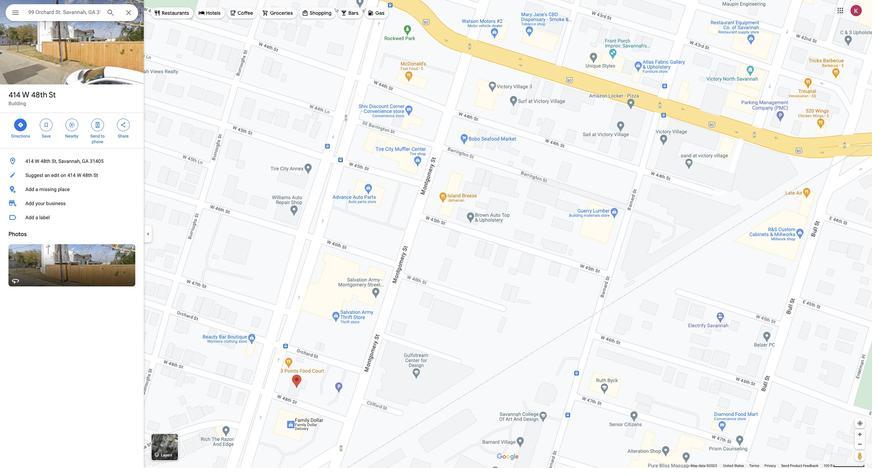Task type: locate. For each thing, give the bounding box(es) containing it.
google maps element
[[0, 0, 872, 469]]

shopping
[[310, 10, 332, 16]]

0 vertical spatial 414
[[8, 90, 21, 100]]

bars
[[349, 10, 359, 16]]

414 up building
[[8, 90, 21, 100]]


[[94, 121, 101, 129]]

zoom in image
[[858, 433, 863, 438]]

w up "suggest"
[[35, 159, 39, 164]]

a for label
[[35, 215, 38, 221]]

suggest an edit on 414 w 48th st
[[25, 173, 98, 178]]

1 vertical spatial w
[[35, 159, 39, 164]]

2 vertical spatial 48th
[[83, 173, 92, 178]]

add for add a label
[[25, 215, 34, 221]]

suggest an edit on 414 w 48th st button
[[0, 169, 144, 183]]

None field
[[28, 8, 101, 17]]

footer containing map data ©2023
[[691, 464, 824, 469]]

a left missing
[[35, 187, 38, 192]]

gas button
[[365, 5, 389, 22]]

add
[[25, 187, 34, 192], [25, 201, 34, 207], [25, 215, 34, 221]]

48th up the 
[[31, 90, 47, 100]]

show street view coverage image
[[855, 451, 865, 462]]

send inside button
[[782, 465, 789, 469]]

414 right on
[[67, 173, 76, 178]]

add a label
[[25, 215, 50, 221]]

0 vertical spatial w
[[22, 90, 29, 100]]

1 vertical spatial 414
[[25, 159, 34, 164]]

bars button
[[338, 5, 363, 22]]

414 inside "suggest an edit on 414 w 48th st" button
[[67, 173, 76, 178]]

coffee button
[[227, 5, 257, 22]]

to
[[101, 134, 105, 139]]

terms button
[[750, 464, 760, 469]]

0 vertical spatial send
[[90, 134, 100, 139]]

99 Orchard St. Savannah, GA 31404 field
[[6, 4, 138, 21]]

hotels
[[206, 10, 221, 16]]

add left your
[[25, 201, 34, 207]]

directions
[[11, 134, 30, 139]]

0 horizontal spatial st
[[49, 90, 56, 100]]

map
[[691, 465, 698, 469]]

w for st,
[[35, 159, 39, 164]]

2 vertical spatial 414
[[67, 173, 76, 178]]

1 horizontal spatial send
[[782, 465, 789, 469]]

send up phone
[[90, 134, 100, 139]]

a
[[35, 187, 38, 192], [35, 215, 38, 221]]

2 vertical spatial w
[[77, 173, 81, 178]]

48th inside 414 w 48th st building
[[31, 90, 47, 100]]

1 horizontal spatial w
[[35, 159, 39, 164]]

48th down ga at the top left
[[83, 173, 92, 178]]

48th left st,
[[41, 159, 50, 164]]

0 vertical spatial add
[[25, 187, 34, 192]]

1 a from the top
[[35, 187, 38, 192]]

0 vertical spatial st
[[49, 90, 56, 100]]

48th inside button
[[41, 159, 50, 164]]

48th
[[31, 90, 47, 100], [41, 159, 50, 164], [83, 173, 92, 178]]

414 inside the '414 w 48th st, savannah, ga 31405' button
[[25, 159, 34, 164]]

send
[[90, 134, 100, 139], [782, 465, 789, 469]]

1 vertical spatial st
[[94, 173, 98, 178]]

groceries button
[[260, 5, 297, 22]]

2 horizontal spatial w
[[77, 173, 81, 178]]

2 add from the top
[[25, 201, 34, 207]]

a inside button
[[35, 187, 38, 192]]

zoom out image
[[858, 442, 863, 448]]

414 inside 414 w 48th st building
[[8, 90, 21, 100]]

2 a from the top
[[35, 215, 38, 221]]

w inside the '414 w 48th st, savannah, ga 31405' button
[[35, 159, 39, 164]]

0 vertical spatial a
[[35, 187, 38, 192]]

2 horizontal spatial 414
[[67, 173, 76, 178]]

0 horizontal spatial w
[[22, 90, 29, 100]]

1 vertical spatial a
[[35, 215, 38, 221]]

1 vertical spatial add
[[25, 201, 34, 207]]

414 up "suggest"
[[25, 159, 34, 164]]

w up building
[[22, 90, 29, 100]]

hotels button
[[196, 5, 225, 22]]

48th for st,
[[41, 159, 50, 164]]

st down 31405
[[94, 173, 98, 178]]

w inside 414 w 48th st building
[[22, 90, 29, 100]]

 button
[[6, 4, 25, 23]]

product
[[790, 465, 803, 469]]

a left label
[[35, 215, 38, 221]]

3 add from the top
[[25, 215, 34, 221]]

map data ©2023
[[691, 465, 718, 469]]

edit
[[51, 173, 59, 178]]

0 horizontal spatial 414
[[8, 90, 21, 100]]

restaurants
[[162, 10, 189, 16]]

save
[[42, 134, 51, 139]]

1 vertical spatial 48th
[[41, 159, 50, 164]]

1 horizontal spatial 414
[[25, 159, 34, 164]]

add inside button
[[25, 215, 34, 221]]

your
[[35, 201, 45, 207]]

share
[[118, 134, 129, 139]]

1 add from the top
[[25, 187, 34, 192]]

add a missing place
[[25, 187, 70, 192]]

send inside "send to phone"
[[90, 134, 100, 139]]

414 w 48th st, savannah, ga 31405 button
[[0, 154, 144, 169]]

add down "suggest"
[[25, 187, 34, 192]]

st inside 414 w 48th st building
[[49, 90, 56, 100]]

414
[[8, 90, 21, 100], [25, 159, 34, 164], [67, 173, 76, 178]]

1 horizontal spatial st
[[94, 173, 98, 178]]

add inside button
[[25, 187, 34, 192]]

footer inside google maps element
[[691, 464, 824, 469]]

privacy
[[765, 465, 776, 469]]

a inside button
[[35, 215, 38, 221]]

0 horizontal spatial send
[[90, 134, 100, 139]]

100
[[824, 465, 830, 469]]

add left label
[[25, 215, 34, 221]]

missing
[[39, 187, 57, 192]]

send product feedback button
[[782, 464, 819, 469]]

w right on
[[77, 173, 81, 178]]

st up the 
[[49, 90, 56, 100]]

none field inside 99 orchard st. savannah, ga 31404 field
[[28, 8, 101, 17]]

48th for st
[[31, 90, 47, 100]]

48th inside button
[[83, 173, 92, 178]]

414 w 48th st, savannah, ga 31405
[[25, 159, 104, 164]]

2 vertical spatial add
[[25, 215, 34, 221]]

0 vertical spatial 48th
[[31, 90, 47, 100]]

st
[[49, 90, 56, 100], [94, 173, 98, 178]]

footer
[[691, 464, 824, 469]]

w
[[22, 90, 29, 100], [35, 159, 39, 164], [77, 173, 81, 178]]

1 vertical spatial send
[[782, 465, 789, 469]]

100 ft button
[[824, 465, 865, 469]]

414 for st,
[[25, 159, 34, 164]]

suggest
[[25, 173, 43, 178]]

send left product
[[782, 465, 789, 469]]



Task type: describe. For each thing, give the bounding box(es) containing it.
savannah,
[[58, 159, 81, 164]]

photos
[[8, 231, 27, 238]]

add your business
[[25, 201, 66, 207]]

st inside button
[[94, 173, 98, 178]]


[[17, 121, 24, 129]]

add for add a missing place
[[25, 187, 34, 192]]

add your business link
[[0, 197, 144, 211]]

a for missing
[[35, 187, 38, 192]]

send to phone
[[90, 134, 105, 145]]

send product feedback
[[782, 465, 819, 469]]

414 w 48th st building
[[8, 90, 56, 106]]

©2023
[[707, 465, 717, 469]]

layers
[[161, 454, 172, 458]]

actions for 414 w 48th st region
[[0, 113, 144, 148]]


[[43, 121, 49, 129]]

united states
[[723, 465, 744, 469]]

business
[[46, 201, 66, 207]]

ft
[[831, 465, 833, 469]]


[[11, 8, 20, 18]]

send for send product feedback
[[782, 465, 789, 469]]

terms
[[750, 465, 760, 469]]

place
[[58, 187, 70, 192]]

data
[[699, 465, 706, 469]]

privacy button
[[765, 464, 776, 469]]

100 ft
[[824, 465, 833, 469]]

add a missing place button
[[0, 183, 144, 197]]

google account: kenny nguyen  
(kenny.nguyen@adept.ai) image
[[851, 5, 862, 16]]

 search field
[[6, 4, 138, 23]]

united
[[723, 465, 734, 469]]

add a label button
[[0, 211, 144, 225]]

send for send to phone
[[90, 134, 100, 139]]

building
[[8, 101, 26, 106]]

show your location image
[[857, 421, 864, 427]]

states
[[734, 465, 744, 469]]

restaurants button
[[151, 5, 193, 22]]

collapse side panel image
[[144, 231, 152, 238]]

414 for st
[[8, 90, 21, 100]]

gas
[[376, 10, 385, 16]]

st,
[[52, 159, 57, 164]]

coffee
[[238, 10, 253, 16]]

414 w 48th st main content
[[0, 0, 144, 469]]

w for st
[[22, 90, 29, 100]]

phone
[[92, 140, 103, 145]]

31405
[[90, 159, 104, 164]]

feedback
[[804, 465, 819, 469]]

shopping button
[[299, 5, 336, 22]]

nearby
[[65, 134, 79, 139]]

on
[[61, 173, 66, 178]]


[[120, 121, 126, 129]]

united states button
[[723, 464, 744, 469]]

label
[[39, 215, 50, 221]]

w inside "suggest an edit on 414 w 48th st" button
[[77, 173, 81, 178]]

ga
[[82, 159, 89, 164]]

add for add your business
[[25, 201, 34, 207]]

an
[[45, 173, 50, 178]]

groceries
[[270, 10, 293, 16]]


[[69, 121, 75, 129]]



Task type: vqa. For each thing, say whether or not it's contained in the screenshot.
48th associated with St
yes



